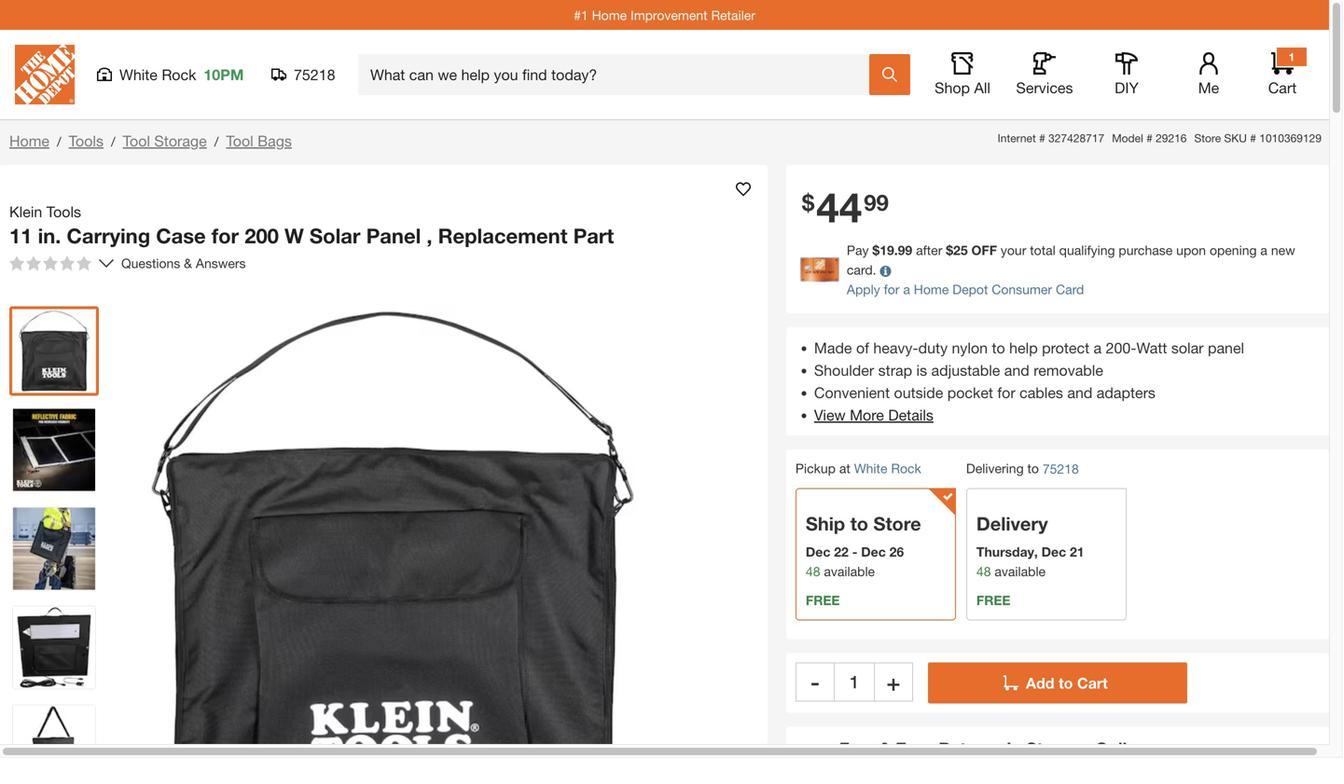 Task type: describe. For each thing, give the bounding box(es) containing it.
diy button
[[1097, 52, 1157, 97]]

0 vertical spatial cart
[[1269, 79, 1297, 97]]

&
[[184, 256, 192, 271]]

qualifying
[[1060, 243, 1116, 258]]

card
[[1056, 282, 1085, 297]]

services
[[1017, 79, 1074, 97]]

shoulder
[[815, 362, 875, 379]]

after
[[917, 243, 943, 258]]

solar
[[1172, 339, 1204, 357]]

0 vertical spatial white
[[119, 66, 158, 84]]

adapters
[[1097, 384, 1156, 402]]

1 horizontal spatial for
[[884, 282, 900, 297]]

delivery thursday, dec 21 48 available
[[977, 513, 1085, 579]]

48 inside ship to store dec 22 - dec 26 48 available
[[806, 564, 821, 579]]

pay
[[847, 243, 869, 258]]

part
[[574, 224, 614, 248]]

cables
[[1020, 384, 1064, 402]]

3 # from the left
[[1251, 132, 1257, 145]]

#1
[[574, 7, 589, 23]]

w
[[285, 224, 304, 248]]

26
[[890, 544, 904, 560]]

1 dec from the left
[[806, 544, 831, 560]]

storage
[[154, 132, 207, 150]]

75218 inside 'button'
[[294, 66, 335, 84]]

to for store
[[851, 513, 869, 535]]

total
[[1031, 243, 1056, 258]]

sku
[[1225, 132, 1248, 145]]

internet # 327428717 model # 29216 store sku # 1010369129
[[998, 132, 1322, 145]]

more
[[850, 406, 885, 424]]

2 tool from the left
[[226, 132, 254, 150]]

1 horizontal spatial home
[[592, 7, 627, 23]]

200
[[245, 224, 279, 248]]

2 # from the left
[[1147, 132, 1153, 145]]

of
[[857, 339, 870, 357]]

99
[[864, 189, 889, 216]]

black klein tools tool bags 29216 1d.4 image
[[13, 706, 95, 759]]

ship
[[806, 513, 846, 535]]

pay $ 19.99 after $ 25 off
[[847, 243, 998, 258]]

pocket
[[948, 384, 994, 402]]

11
[[9, 224, 32, 248]]

75218 inside 'delivering to 75218'
[[1043, 461, 1080, 477]]

2 vertical spatial home
[[914, 282, 949, 297]]

2 dec from the left
[[862, 544, 886, 560]]

1 horizontal spatial white
[[855, 461, 888, 476]]

25
[[954, 243, 968, 258]]

home / tools / tool storage / tool bags
[[9, 132, 292, 150]]

1 horizontal spatial and
[[1068, 384, 1093, 402]]

44
[[817, 182, 862, 231]]

apply
[[847, 282, 881, 297]]

home link
[[9, 132, 49, 150]]

watt
[[1137, 339, 1168, 357]]

1010369129
[[1260, 132, 1322, 145]]

panel
[[366, 224, 421, 248]]

apply for a home depot consumer card link
[[847, 282, 1085, 297]]

for inside made of heavy-duty nylon to help protect a 200-watt solar panel shoulder strap is adjustable and removable convenient outside pocket for cables and adapters view more details
[[998, 384, 1016, 402]]

shop all button
[[933, 52, 993, 97]]

1 horizontal spatial $
[[873, 243, 880, 258]]

delivering
[[967, 461, 1024, 476]]

at
[[840, 461, 851, 476]]

black klein tools tool bags 29216 e1.1 image
[[13, 409, 95, 491]]

pickup at white rock
[[796, 461, 922, 476]]

me button
[[1180, 52, 1239, 97]]

adjustable
[[932, 362, 1001, 379]]

shop all
[[935, 79, 991, 97]]

1
[[1289, 50, 1296, 63]]

the home depot logo image
[[15, 45, 75, 105]]

tool bags link
[[226, 132, 292, 150]]

model
[[1113, 132, 1144, 145]]

questions & answers
[[121, 256, 250, 271]]

in.
[[38, 224, 61, 248]]

add to list image
[[736, 182, 751, 197]]

store inside ship to store dec 22 - dec 26 48 available
[[874, 513, 922, 535]]

for inside the klein tools 11 in. carrying case for 200 w solar panel , replacement part
[[212, 224, 239, 248]]

ship to store dec 22 - dec 26 48 available
[[806, 513, 922, 579]]

your
[[1001, 243, 1027, 258]]

nylon
[[952, 339, 988, 357]]

to inside made of heavy-duty nylon to help protect a 200-watt solar panel shoulder strap is adjustable and removable convenient outside pocket for cables and adapters view more details
[[992, 339, 1006, 357]]

cart 1
[[1269, 50, 1297, 97]]

outside
[[895, 384, 944, 402]]

help
[[1010, 339, 1038, 357]]

$ 44 99
[[802, 182, 889, 231]]

add
[[1027, 675, 1055, 692]]

0 stars image
[[9, 256, 91, 271]]

10pm
[[204, 66, 244, 84]]

view
[[815, 406, 846, 424]]

case
[[156, 224, 206, 248]]



Task type: locate. For each thing, give the bounding box(es) containing it.
improvement
[[631, 7, 708, 23]]

black klein tools tool bags 29216 40.2 image
[[13, 508, 95, 590]]

upon
[[1177, 243, 1207, 258]]

1 horizontal spatial tool
[[226, 132, 254, 150]]

dec
[[806, 544, 831, 560], [862, 544, 886, 560], [1042, 544, 1067, 560]]

1 vertical spatial home
[[9, 132, 49, 150]]

black klein tools tool bags 29216 64.0 image
[[13, 310, 95, 392]]

diy
[[1115, 79, 1139, 97]]

home right "#1"
[[592, 7, 627, 23]]

75218
[[294, 66, 335, 84], [1043, 461, 1080, 477]]

dec left the '26'
[[862, 544, 886, 560]]

a inside your total qualifying purchase upon opening a new card.
[[1261, 243, 1268, 258]]

0 horizontal spatial dec
[[806, 544, 831, 560]]

1 horizontal spatial #
[[1147, 132, 1153, 145]]

white rock button
[[855, 461, 922, 476]]

0 horizontal spatial white
[[119, 66, 158, 84]]

21
[[1070, 544, 1085, 560]]

tools right home link
[[69, 132, 104, 150]]

/ right storage
[[214, 134, 219, 149]]

0 vertical spatial tools
[[69, 132, 104, 150]]

white up home / tools / tool storage / tool bags
[[119, 66, 158, 84]]

0 vertical spatial store
[[1195, 132, 1222, 145]]

1 vertical spatial store
[[874, 513, 922, 535]]

and down removable at the right
[[1068, 384, 1093, 402]]

cart inside add to cart button
[[1078, 675, 1108, 692]]

for down info "image"
[[884, 282, 900, 297]]

strap
[[879, 362, 913, 379]]

1 horizontal spatial 48
[[977, 564, 992, 579]]

75218 right delivering
[[1043, 461, 1080, 477]]

0 vertical spatial a
[[1261, 243, 1268, 258]]

1 horizontal spatial store
[[1195, 132, 1222, 145]]

2 horizontal spatial for
[[998, 384, 1016, 402]]

48
[[806, 564, 821, 579], [977, 564, 992, 579]]

free for thursday,
[[977, 593, 1011, 608]]

1 tool from the left
[[123, 132, 150, 150]]

home
[[592, 7, 627, 23], [9, 132, 49, 150], [914, 282, 949, 297]]

free down thursday,
[[977, 593, 1011, 608]]

panel
[[1208, 339, 1245, 357]]

home left "depot"
[[914, 282, 949, 297]]

0 horizontal spatial -
[[811, 669, 820, 696]]

for up answers
[[212, 224, 239, 248]]

for
[[212, 224, 239, 248], [884, 282, 900, 297], [998, 384, 1016, 402]]

replacement
[[438, 224, 568, 248]]

None field
[[835, 663, 874, 702]]

0 horizontal spatial available
[[824, 564, 875, 579]]

shop
[[935, 79, 971, 97]]

duty
[[919, 339, 948, 357]]

available down 22
[[824, 564, 875, 579]]

0 horizontal spatial store
[[874, 513, 922, 535]]

1 horizontal spatial free
[[977, 593, 1011, 608]]

0 vertical spatial and
[[1005, 362, 1030, 379]]

a
[[1261, 243, 1268, 258], [904, 282, 911, 297], [1094, 339, 1102, 357]]

apply for a home depot consumer card
[[847, 282, 1085, 297]]

0 vertical spatial rock
[[162, 66, 196, 84]]

19.99
[[880, 243, 913, 258]]

2 horizontal spatial $
[[947, 243, 954, 258]]

to inside button
[[1059, 675, 1074, 692]]

$ right after
[[947, 243, 954, 258]]

pickup
[[796, 461, 836, 476]]

convenient
[[815, 384, 890, 402]]

dec left 22
[[806, 544, 831, 560]]

# right the sku
[[1251, 132, 1257, 145]]

29216
[[1156, 132, 1187, 145]]

cart down the 1
[[1269, 79, 1297, 97]]

dec inside the delivery thursday, dec 21 48 available
[[1042, 544, 1067, 560]]

to left help
[[992, 339, 1006, 357]]

2 vertical spatial for
[[998, 384, 1016, 402]]

details
[[889, 406, 934, 424]]

1 horizontal spatial dec
[[862, 544, 886, 560]]

a down 19.99
[[904, 282, 911, 297]]

tool storage link
[[123, 132, 207, 150]]

heavy-
[[874, 339, 919, 357]]

dec left 21
[[1042, 544, 1067, 560]]

0 horizontal spatial cart
[[1078, 675, 1108, 692]]

#
[[1040, 132, 1046, 145], [1147, 132, 1153, 145], [1251, 132, 1257, 145]]

2 horizontal spatial #
[[1251, 132, 1257, 145]]

to for 75218
[[1028, 461, 1040, 476]]

thursday,
[[977, 544, 1038, 560]]

internet
[[998, 132, 1037, 145]]

48 inside the delivery thursday, dec 21 48 available
[[977, 564, 992, 579]]

0 horizontal spatial #
[[1040, 132, 1046, 145]]

+
[[887, 669, 901, 696]]

retailer
[[712, 7, 756, 23]]

$ right pay
[[873, 243, 880, 258]]

store up the '26'
[[874, 513, 922, 535]]

22
[[835, 544, 849, 560]]

1 available from the left
[[824, 564, 875, 579]]

-
[[853, 544, 858, 560], [811, 669, 820, 696]]

for left the cables
[[998, 384, 1016, 402]]

0 vertical spatial for
[[212, 224, 239, 248]]

0 horizontal spatial free
[[806, 593, 840, 608]]

home left tools link
[[9, 132, 49, 150]]

tools
[[69, 132, 104, 150], [46, 203, 81, 221]]

1 horizontal spatial cart
[[1269, 79, 1297, 97]]

1 vertical spatial for
[[884, 282, 900, 297]]

0 horizontal spatial rock
[[162, 66, 196, 84]]

questions
[[121, 256, 180, 271]]

available inside ship to store dec 22 - dec 26 48 available
[[824, 564, 875, 579]]

# left 29216
[[1147, 132, 1153, 145]]

3 / from the left
[[214, 134, 219, 149]]

2 / from the left
[[111, 134, 115, 149]]

1 horizontal spatial rock
[[892, 461, 922, 476]]

What can we help you find today? search field
[[370, 55, 869, 94]]

/ right tools link
[[111, 134, 115, 149]]

to for cart
[[1059, 675, 1074, 692]]

1 / from the left
[[57, 134, 61, 149]]

white right at on the right bottom
[[855, 461, 888, 476]]

0 horizontal spatial and
[[1005, 362, 1030, 379]]

free for to
[[806, 593, 840, 608]]

- right 22
[[853, 544, 858, 560]]

me
[[1199, 79, 1220, 97]]

1 vertical spatial 75218
[[1043, 461, 1080, 477]]

add to cart
[[1027, 675, 1108, 692]]

to inside ship to store dec 22 - dec 26 48 available
[[851, 513, 869, 535]]

- left +
[[811, 669, 820, 696]]

0 vertical spatial 75218
[[294, 66, 335, 84]]

0 horizontal spatial for
[[212, 224, 239, 248]]

available down thursday,
[[995, 564, 1046, 579]]

klein tools 11 in. carrying case for 200 w solar panel , replacement part
[[9, 203, 614, 248]]

consumer
[[992, 282, 1053, 297]]

cart right the add
[[1078, 675, 1108, 692]]

and
[[1005, 362, 1030, 379], [1068, 384, 1093, 402]]

to inside 'delivering to 75218'
[[1028, 461, 1040, 476]]

purchase
[[1119, 243, 1173, 258]]

questions & answers link
[[121, 254, 250, 273]]

store left the sku
[[1195, 132, 1222, 145]]

white rock 10pm
[[119, 66, 244, 84]]

opening
[[1210, 243, 1258, 258]]

0 horizontal spatial 48
[[806, 564, 821, 579]]

1 horizontal spatial available
[[995, 564, 1046, 579]]

0 horizontal spatial /
[[57, 134, 61, 149]]

to
[[992, 339, 1006, 357], [1028, 461, 1040, 476], [851, 513, 869, 535], [1059, 675, 1074, 692]]

to right the add
[[1059, 675, 1074, 692]]

- inside '-' "button"
[[811, 669, 820, 696]]

1 vertical spatial a
[[904, 282, 911, 297]]

card.
[[847, 262, 877, 278]]

services button
[[1015, 52, 1075, 97]]

2 48 from the left
[[977, 564, 992, 579]]

3 dec from the left
[[1042, 544, 1067, 560]]

0 vertical spatial home
[[592, 7, 627, 23]]

your total qualifying purchase upon opening a new card.
[[847, 243, 1296, 278]]

1 vertical spatial cart
[[1078, 675, 1108, 692]]

solar
[[310, 224, 361, 248]]

info image
[[880, 266, 892, 277]]

free
[[806, 593, 840, 608], [977, 593, 1011, 608]]

1 vertical spatial tools
[[46, 203, 81, 221]]

a left new
[[1261, 243, 1268, 258]]

apply now image
[[801, 258, 847, 282]]

0 vertical spatial -
[[853, 544, 858, 560]]

2 horizontal spatial dec
[[1042, 544, 1067, 560]]

protect
[[1043, 339, 1090, 357]]

0 horizontal spatial 75218
[[294, 66, 335, 84]]

tools up the in.
[[46, 203, 81, 221]]

1 vertical spatial -
[[811, 669, 820, 696]]

/ left tools link
[[57, 134, 61, 149]]

$ left 44
[[802, 189, 815, 216]]

to left 75218 "link"
[[1028, 461, 1040, 476]]

black klein tools tool bags 29216 a0.3 image
[[13, 607, 95, 689]]

48 down thursday,
[[977, 564, 992, 579]]

2 horizontal spatial a
[[1261, 243, 1268, 258]]

1 # from the left
[[1040, 132, 1046, 145]]

rock down details
[[892, 461, 922, 476]]

2 vertical spatial a
[[1094, 339, 1102, 357]]

view more details link
[[815, 406, 934, 424]]

1 horizontal spatial /
[[111, 134, 115, 149]]

75218 link
[[1043, 459, 1080, 479]]

1 vertical spatial rock
[[892, 461, 922, 476]]

tool left 'bags'
[[226, 132, 254, 150]]

2 available from the left
[[995, 564, 1046, 579]]

1 48 from the left
[[806, 564, 821, 579]]

75218 right '10pm'
[[294, 66, 335, 84]]

klein
[[9, 203, 42, 221]]

2 horizontal spatial /
[[214, 134, 219, 149]]

carrying
[[67, 224, 150, 248]]

to right ship on the right of page
[[851, 513, 869, 535]]

made of heavy-duty nylon to help protect a 200-watt solar panel shoulder strap is adjustable and removable convenient outside pocket for cables and adapters view more details
[[815, 339, 1245, 424]]

delivery
[[977, 513, 1049, 535]]

2 horizontal spatial home
[[914, 282, 949, 297]]

0 horizontal spatial home
[[9, 132, 49, 150]]

a inside made of heavy-duty nylon to help protect a 200-watt solar panel shoulder strap is adjustable and removable convenient outside pocket for cables and adapters view more details
[[1094, 339, 1102, 357]]

tools inside the klein tools 11 in. carrying case for 200 w solar panel , replacement part
[[46, 203, 81, 221]]

# right internet
[[1040, 132, 1046, 145]]

rock left '10pm'
[[162, 66, 196, 84]]

2 free from the left
[[977, 593, 1011, 608]]

1 horizontal spatial 75218
[[1043, 461, 1080, 477]]

a left the 200- in the right top of the page
[[1094, 339, 1102, 357]]

#1 home improvement retailer
[[574, 7, 756, 23]]

and down help
[[1005, 362, 1030, 379]]

1 free from the left
[[806, 593, 840, 608]]

1 vertical spatial and
[[1068, 384, 1093, 402]]

available inside the delivery thursday, dec 21 48 available
[[995, 564, 1046, 579]]

75218 button
[[272, 65, 336, 84]]

1 horizontal spatial -
[[853, 544, 858, 560]]

made
[[815, 339, 853, 357]]

+ button
[[874, 663, 914, 702]]

add to cart button
[[928, 663, 1188, 704]]

bags
[[258, 132, 292, 150]]

$ inside $ 44 99
[[802, 189, 815, 216]]

0 horizontal spatial tool
[[123, 132, 150, 150]]

$
[[802, 189, 815, 216], [873, 243, 880, 258], [947, 243, 954, 258]]

,
[[427, 224, 433, 248]]

/
[[57, 134, 61, 149], [111, 134, 115, 149], [214, 134, 219, 149]]

rock
[[162, 66, 196, 84], [892, 461, 922, 476]]

1 vertical spatial white
[[855, 461, 888, 476]]

1 horizontal spatial a
[[1094, 339, 1102, 357]]

48 down ship on the right of page
[[806, 564, 821, 579]]

tool left storage
[[123, 132, 150, 150]]

delivering to 75218
[[967, 461, 1080, 477]]

new
[[1272, 243, 1296, 258]]

removable
[[1034, 362, 1104, 379]]

- inside ship to store dec 22 - dec 26 48 available
[[853, 544, 858, 560]]

0 horizontal spatial a
[[904, 282, 911, 297]]

0 horizontal spatial $
[[802, 189, 815, 216]]

free down 22
[[806, 593, 840, 608]]

off
[[972, 243, 998, 258]]



Task type: vqa. For each thing, say whether or not it's contained in the screenshot.
With inside the Precision 26 in. Black Matte Pearl round balusters create an elegant and refined style between the bottom and top rails of your deck. A chic alternative to pine square balusters, these 3/4 in. round balusters feature an AAMA2604 compliant powder-coated satin matte finish that provides an extra defense from outdoor elements like humidity and moisture. Precision balusters galvanized steel construction will provide years of hassle-free beauty without the typical maintenance and upkeep of pine or similar materials. Try Precision round steel balusters on your wood, composite or vinyl deck project and you will see how they never warp, chip or fade. Choose from two different sizes. These balusters are compatible with a wide range of rails, adding a touch of grace and elegance to your design. Precision makes creating your distinctive project even easier by its simple setup and installation. Leave the drill in the toolbox, as you can easily and accurately mount your round steel baluster into the Precision level or stair connectors. These balusters are designed to install 2.6 balusters per linear feet of rail.
no



